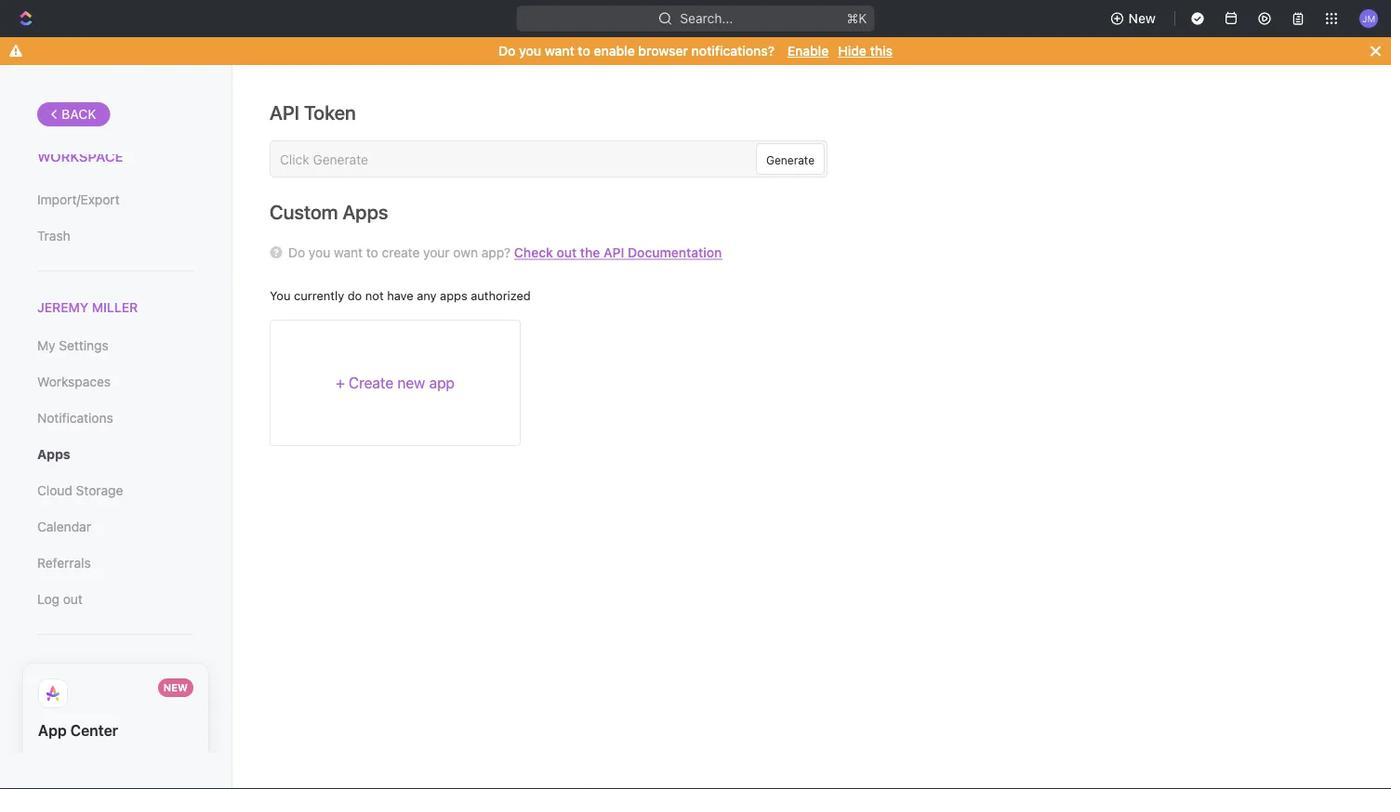 Task type: locate. For each thing, give the bounding box(es) containing it.
apps
[[343, 200, 388, 223], [37, 447, 70, 462]]

any
[[417, 288, 437, 302]]

tara shultz's workspace
[[37, 130, 143, 165]]

new inside button
[[1129, 11, 1156, 26]]

want inside the do you want to create your own app? check out the api documentation
[[334, 245, 363, 260]]

1 vertical spatial api
[[604, 245, 624, 260]]

to for create
[[366, 245, 378, 260]]

1 horizontal spatial do
[[499, 43, 516, 59]]

0 horizontal spatial you
[[309, 245, 330, 260]]

to left the enable
[[578, 43, 590, 59]]

back link
[[37, 102, 110, 126]]

have
[[387, 288, 414, 302]]

to inside the do you want to create your own app? check out the api documentation
[[366, 245, 378, 260]]

tara
[[37, 130, 73, 146]]

0 horizontal spatial to
[[366, 245, 378, 260]]

token
[[304, 100, 356, 124]]

you down "custom apps"
[[309, 245, 330, 260]]

0 vertical spatial apps
[[343, 200, 388, 223]]

1 vertical spatial to
[[366, 245, 378, 260]]

0 horizontal spatial api
[[270, 100, 300, 124]]

api inside the do you want to create your own app? check out the api documentation
[[604, 245, 624, 260]]

want for create
[[334, 245, 363, 260]]

cloud storage
[[37, 483, 123, 499]]

out left the
[[557, 245, 577, 260]]

api
[[270, 100, 300, 124], [604, 245, 624, 260]]

1 horizontal spatial out
[[557, 245, 577, 260]]

settings
[[59, 338, 109, 354]]

do
[[499, 43, 516, 59], [288, 245, 305, 260]]

you
[[519, 43, 541, 59], [309, 245, 330, 260]]

center
[[70, 722, 118, 740]]

enable
[[788, 43, 829, 59]]

0 vertical spatial out
[[557, 245, 577, 260]]

apps up create
[[343, 200, 388, 223]]

0 horizontal spatial do
[[288, 245, 305, 260]]

do for do you want to enable browser notifications? enable hide this
[[499, 43, 516, 59]]

0 vertical spatial new
[[1129, 11, 1156, 26]]

you left the enable
[[519, 43, 541, 59]]

hide
[[838, 43, 867, 59]]

referrals
[[37, 556, 91, 571]]

1 vertical spatial do
[[288, 245, 305, 260]]

0 vertical spatial you
[[519, 43, 541, 59]]

1 horizontal spatial want
[[545, 43, 575, 59]]

workspaces
[[37, 375, 111, 390]]

to
[[578, 43, 590, 59], [366, 245, 378, 260]]

jm
[[1362, 13, 1376, 24]]

0 vertical spatial want
[[545, 43, 575, 59]]

log out link
[[37, 584, 194, 616]]

want
[[545, 43, 575, 59], [334, 245, 363, 260]]

api token
[[270, 100, 356, 124]]

apps link
[[37, 439, 194, 471]]

+
[[336, 374, 345, 392]]

browser
[[638, 43, 688, 59]]

new
[[1129, 11, 1156, 26], [164, 682, 188, 695]]

1 vertical spatial new
[[164, 682, 188, 695]]

0 vertical spatial to
[[578, 43, 590, 59]]

1 vertical spatial you
[[309, 245, 330, 260]]

this
[[870, 43, 893, 59]]

0 vertical spatial do
[[499, 43, 516, 59]]

api right the
[[604, 245, 624, 260]]

app
[[38, 722, 67, 740]]

the
[[580, 245, 600, 260]]

notifications?
[[692, 43, 775, 59]]

apps up cloud
[[37, 447, 70, 462]]

generate button
[[756, 143, 825, 175]]

1 vertical spatial out
[[63, 592, 83, 608]]

you inside the do you want to create your own app? check out the api documentation
[[309, 245, 330, 260]]

apps
[[440, 288, 468, 302]]

1 horizontal spatial to
[[578, 43, 590, 59]]

generate
[[766, 153, 815, 166]]

to left create
[[366, 245, 378, 260]]

your
[[423, 245, 450, 260]]

1 vertical spatial want
[[334, 245, 363, 260]]

want up the do
[[334, 245, 363, 260]]

1 horizontal spatial api
[[604, 245, 624, 260]]

do inside the do you want to create your own app? check out the api documentation
[[288, 245, 305, 260]]

want left the enable
[[545, 43, 575, 59]]

create
[[349, 374, 394, 392]]

0 horizontal spatial apps
[[37, 447, 70, 462]]

jeremy
[[37, 300, 88, 315]]

app
[[429, 374, 455, 392]]

out right "log"
[[63, 592, 83, 608]]

0 horizontal spatial want
[[334, 245, 363, 260]]

new
[[398, 374, 425, 392]]

api left token at the left top of the page
[[270, 100, 300, 124]]

1 horizontal spatial you
[[519, 43, 541, 59]]

custom
[[270, 200, 338, 223]]

1 vertical spatial apps
[[37, 447, 70, 462]]

⌘k
[[847, 11, 867, 26]]

check out the api documentation link
[[514, 245, 722, 260]]

out
[[557, 245, 577, 260], [63, 592, 83, 608]]

0 horizontal spatial out
[[63, 592, 83, 608]]

1 horizontal spatial new
[[1129, 11, 1156, 26]]

log
[[37, 592, 59, 608]]

referrals link
[[37, 548, 194, 580]]



Task type: describe. For each thing, give the bounding box(es) containing it.
trash
[[37, 228, 70, 244]]

do
[[348, 288, 362, 302]]

+ create new app
[[336, 374, 455, 392]]

search...
[[680, 11, 733, 26]]

notifications
[[37, 411, 113, 426]]

app?
[[482, 245, 511, 260]]

do you want to create your own app? check out the api documentation
[[288, 245, 722, 260]]

back
[[61, 107, 96, 122]]

you currently do not have any apps authorized
[[270, 288, 531, 302]]

storage
[[76, 483, 123, 499]]

you for do you want to create your own app? check out the api documentation
[[309, 245, 330, 260]]

cloud storage link
[[37, 475, 194, 507]]

my settings link
[[37, 330, 194, 362]]

own
[[453, 245, 478, 260]]

currently
[[294, 288, 344, 302]]

calendar
[[37, 520, 91, 535]]

workspaces link
[[37, 367, 194, 398]]

to for enable
[[578, 43, 590, 59]]

miller
[[92, 300, 138, 315]]

log out
[[37, 592, 83, 608]]

trash link
[[37, 220, 194, 252]]

want for enable
[[545, 43, 575, 59]]

new button
[[1103, 4, 1167, 33]]

my
[[37, 338, 55, 354]]

app center
[[38, 722, 118, 740]]

notifications link
[[37, 403, 194, 435]]

0 vertical spatial api
[[270, 100, 300, 124]]

calendar link
[[37, 512, 194, 543]]

my settings
[[37, 338, 109, 354]]

1 horizontal spatial apps
[[343, 200, 388, 223]]

cloud
[[37, 483, 72, 499]]

you for do you want to enable browser notifications? enable hide this
[[519, 43, 541, 59]]

out inside the do you want to create your own app? check out the api documentation
[[557, 245, 577, 260]]

enable
[[594, 43, 635, 59]]

do you want to enable browser notifications? enable hide this
[[499, 43, 893, 59]]

authorized
[[471, 288, 531, 302]]

create
[[382, 245, 420, 260]]

documentation
[[628, 245, 722, 260]]

not
[[365, 288, 384, 302]]

Click Generate text field
[[280, 151, 752, 167]]

0 horizontal spatial new
[[164, 682, 188, 695]]

do for do you want to create your own app? check out the api documentation
[[288, 245, 305, 260]]

you
[[270, 288, 291, 302]]

jeremy miller
[[37, 300, 138, 315]]

custom apps
[[270, 200, 388, 223]]

import/export link
[[37, 184, 194, 216]]

check
[[514, 245, 553, 260]]

workspace
[[37, 148, 123, 165]]

jm button
[[1354, 4, 1384, 33]]

import/export
[[37, 192, 120, 207]]

shultz's
[[76, 130, 143, 146]]



Task type: vqa. For each thing, say whether or not it's contained in the screenshot.
The
yes



